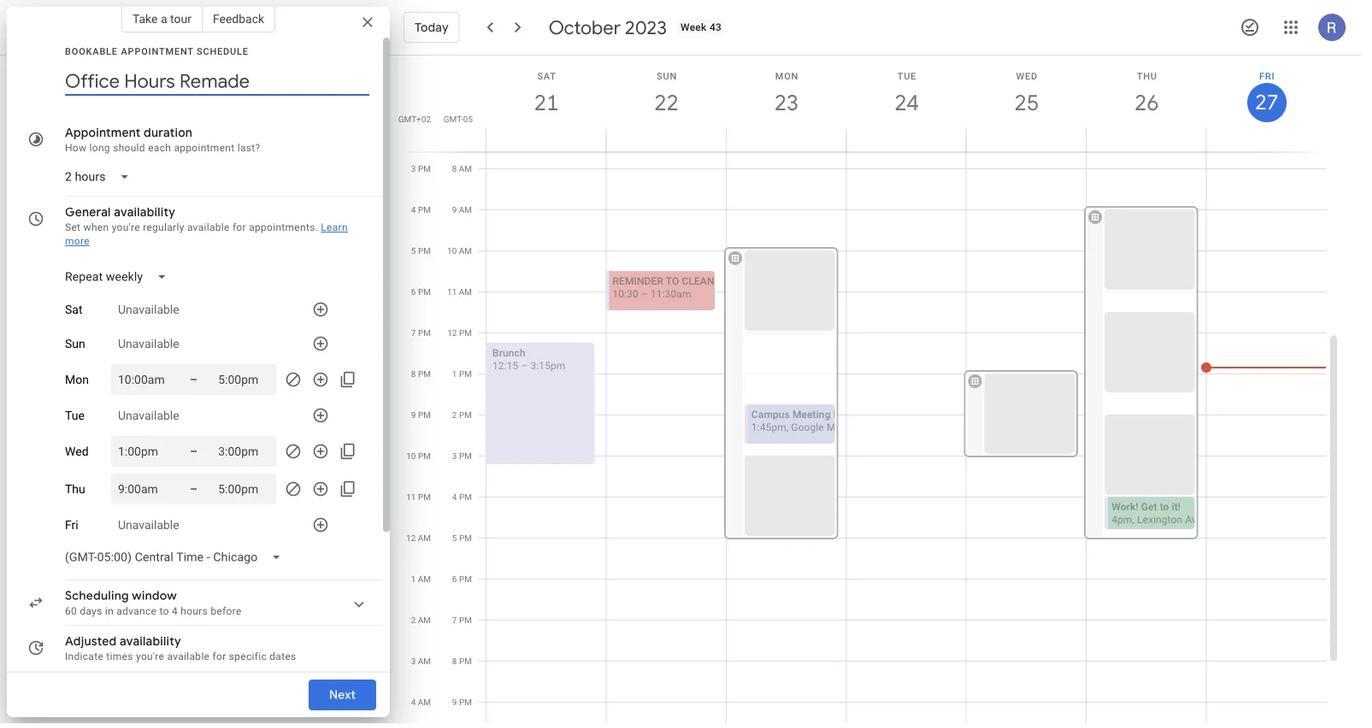 Task type: locate. For each thing, give the bounding box(es) containing it.
tue inside tue 24
[[898, 71, 917, 81]]

8 pm
[[411, 369, 431, 379], [452, 656, 472, 667]]

1 vertical spatial fri
[[65, 518, 78, 532]]

3 right 10 pm on the bottom of page
[[452, 451, 457, 461]]

more
[[65, 235, 90, 247]]

pm down 2 pm
[[459, 451, 472, 461]]

fri up 27 at the right top of page
[[1260, 71, 1275, 81]]

am up 1 am
[[418, 533, 431, 543]]

1 pm
[[452, 369, 472, 379]]

1 vertical spatial you're
[[136, 651, 164, 663]]

am up 3 am on the bottom left
[[418, 615, 431, 626]]

wed for wed 25
[[1016, 71, 1038, 81]]

3
[[411, 164, 416, 174], [452, 451, 457, 461], [411, 656, 416, 667]]

wed up wednesday, october 25 element
[[1016, 71, 1038, 81]]

week 43
[[681, 21, 722, 33]]

you're right times
[[136, 651, 164, 663]]

set when you're regularly available for appointments.
[[65, 221, 318, 233]]

6 pm left the 11 am
[[411, 287, 431, 297]]

7 pm left 12 pm
[[411, 328, 431, 338]]

0 vertical spatial 1
[[452, 369, 457, 379]]

7 left 12 pm
[[411, 328, 416, 338]]

0 vertical spatial 8 pm
[[411, 369, 431, 379]]

– right 12:15
[[521, 360, 528, 372]]

5 pm right 12 am
[[452, 533, 472, 543]]

pm right 3 am on the bottom left
[[459, 656, 472, 667]]

tue for tue
[[65, 409, 85, 423]]

1 am
[[411, 574, 431, 585]]

fri for fri
[[65, 518, 78, 532]]

0 vertical spatial you're
[[112, 221, 140, 233]]

am
[[459, 164, 472, 174], [459, 205, 472, 215], [459, 246, 472, 256], [459, 287, 472, 297], [418, 533, 431, 543], [418, 574, 431, 585], [418, 615, 431, 626], [418, 656, 431, 667], [418, 697, 431, 708]]

mon for mon 23
[[775, 71, 799, 81]]

1 horizontal spatial 1
[[452, 369, 457, 379]]

fri for fri 27
[[1260, 71, 1275, 81]]

1 vertical spatial 10
[[406, 451, 416, 461]]

sat down more
[[65, 303, 83, 317]]

0 vertical spatial fri
[[1260, 71, 1275, 81]]

unavailable
[[118, 303, 179, 317], [118, 337, 179, 351], [118, 409, 179, 423], [118, 518, 179, 532]]

0 horizontal spatial 11
[[406, 492, 416, 502]]

0 horizontal spatial 12
[[406, 533, 416, 543]]

11 down 10 am
[[447, 287, 457, 297]]

– left end time on thursdays text field at bottom
[[190, 482, 198, 496]]

today
[[415, 20, 449, 35]]

10 up the 11 am
[[447, 246, 457, 256]]

mon up monday, october 23 element
[[775, 71, 799, 81]]

1 vertical spatial availability
[[120, 634, 181, 649]]

reminder
[[613, 275, 664, 287]]

4 inside the scheduling window 60 days in advance to 4 hours before
[[172, 605, 178, 617]]

9 pm right 4 am
[[452, 697, 472, 708]]

sun 22
[[653, 71, 678, 117]]

1 horizontal spatial to
[[1160, 501, 1169, 513]]

8 right 3 am on the bottom left
[[452, 656, 457, 667]]

24
[[894, 89, 918, 117]]

9
[[452, 205, 457, 215], [411, 410, 416, 420], [452, 697, 457, 708]]

october
[[549, 15, 621, 39]]

4 down 3 am on the bottom left
[[411, 697, 416, 708]]

3 pm
[[411, 164, 431, 174], [452, 451, 472, 461]]

0 vertical spatial mon
[[775, 71, 799, 81]]

9 pm
[[411, 410, 431, 420], [452, 697, 472, 708]]

0 horizontal spatial 5 pm
[[411, 246, 431, 256]]

am for 9 am
[[459, 205, 472, 215]]

mon
[[775, 71, 799, 81], [65, 373, 89, 387]]

0 vertical spatial thu
[[1137, 71, 1158, 81]]

8 am
[[452, 164, 472, 174]]

3 left 8 am
[[411, 164, 416, 174]]

4
[[411, 205, 416, 215], [452, 492, 457, 502], [172, 605, 178, 617], [411, 697, 416, 708]]

adjusted
[[65, 634, 117, 649]]

1 down 12 pm
[[452, 369, 457, 379]]

0 vertical spatial sun
[[657, 71, 677, 81]]

0 vertical spatial to
[[1160, 501, 1169, 513]]

4 unavailable from the top
[[118, 518, 179, 532]]

24 column header
[[846, 56, 967, 152]]

google
[[791, 422, 824, 434]]

1 vertical spatial tue
[[65, 409, 85, 423]]

thu up thursday, october 26 element
[[1137, 71, 1158, 81]]

9 right 4 am
[[452, 697, 457, 708]]

last?
[[237, 142, 260, 154]]

11 up 12 am
[[406, 492, 416, 502]]

am for 1 am
[[418, 574, 431, 585]]

am for 2 am
[[418, 615, 431, 626]]

0 vertical spatial sat
[[537, 71, 557, 81]]

pm left 9 am in the top of the page
[[418, 205, 431, 215]]

1 horizontal spatial 11
[[447, 287, 457, 297]]

availability for adjusted
[[120, 634, 181, 649]]

–
[[641, 288, 648, 300], [521, 360, 528, 372], [190, 372, 198, 387], [190, 444, 198, 458], [190, 482, 198, 496]]

1 vertical spatial ,
[[1133, 514, 1135, 526]]

43
[[710, 21, 722, 33]]

– inside reminder to clean 10:30 – 11:30am
[[641, 288, 648, 300]]

you're down general availability
[[112, 221, 140, 233]]

12 for 12 pm
[[447, 328, 457, 338]]

0 vertical spatial 12
[[447, 328, 457, 338]]

4 pm right 11 pm on the left of page
[[452, 492, 472, 502]]

get
[[1141, 501, 1158, 513]]

6 pm right 1 am
[[452, 574, 472, 585]]

to
[[1160, 501, 1169, 513], [159, 605, 169, 617]]

Start time on Wednesdays text field
[[118, 441, 169, 462]]

work! get to it! 4pm , lexington avenue
[[1112, 501, 1220, 526]]

should
[[113, 142, 145, 154]]

1 horizontal spatial thu
[[1137, 71, 1158, 81]]

feedback button
[[203, 5, 275, 32]]

4 left hours
[[172, 605, 178, 617]]

dates
[[270, 651, 296, 663]]

1 vertical spatial sun
[[65, 337, 85, 351]]

5 left 10 am
[[411, 246, 416, 256]]

8 pm right 3 am on the bottom left
[[452, 656, 472, 667]]

am down 9 am in the top of the page
[[459, 246, 472, 256]]

2 down 1 pm
[[452, 410, 457, 420]]

8 up 9 am in the top of the page
[[452, 164, 457, 174]]

for left appointments.
[[233, 221, 246, 233]]

7 pm right the 2 am
[[452, 615, 472, 626]]

available down hours
[[167, 651, 210, 663]]

, inside the work! get to it! 4pm , lexington avenue
[[1133, 514, 1135, 526]]

0 vertical spatial 4 pm
[[411, 205, 431, 215]]

,
[[787, 422, 789, 434], [1133, 514, 1135, 526]]

1 horizontal spatial 5
[[452, 533, 457, 543]]

1 horizontal spatial wed
[[1016, 71, 1038, 81]]

thu for thu 26
[[1137, 71, 1158, 81]]

6 pm
[[411, 287, 431, 297], [452, 574, 472, 585]]

am down 3 am on the bottom left
[[418, 697, 431, 708]]

, down work!
[[1133, 514, 1135, 526]]

tue for tue 24
[[898, 71, 917, 81]]

10 pm
[[406, 451, 431, 461]]

1 vertical spatial thu
[[65, 482, 85, 496]]

available right regularly
[[187, 221, 230, 233]]

1 horizontal spatial 9 pm
[[452, 697, 472, 708]]

learn more
[[65, 221, 348, 247]]

4 pm left 9 am in the top of the page
[[411, 205, 431, 215]]

sun inside sun 22
[[657, 71, 677, 81]]

1 vertical spatial 3
[[452, 451, 457, 461]]

12 down the 11 am
[[447, 328, 457, 338]]

mon inside mon 23
[[775, 71, 799, 81]]

wednesday, october 25 element
[[1007, 83, 1047, 122]]

0 horizontal spatial sat
[[65, 303, 83, 317]]

monday, october 23 element
[[767, 83, 807, 122]]

pm left 1 pm
[[418, 369, 431, 379]]

scheduling
[[65, 588, 129, 604]]

pm left the 11 am
[[418, 287, 431, 297]]

1
[[452, 369, 457, 379], [411, 574, 416, 585]]

5 pm
[[411, 246, 431, 256], [452, 533, 472, 543]]

0 horizontal spatial tue
[[65, 409, 85, 423]]

1 horizontal spatial ,
[[1133, 514, 1135, 526]]

0 horizontal spatial mon
[[65, 373, 89, 387]]

to down window
[[159, 605, 169, 617]]

10 for 10 am
[[447, 246, 457, 256]]

8
[[452, 164, 457, 174], [411, 369, 416, 379], [452, 656, 457, 667]]

0 horizontal spatial wed
[[65, 444, 89, 459]]

1 horizontal spatial sat
[[537, 71, 557, 81]]

1 vertical spatial 9 pm
[[452, 697, 472, 708]]

0 vertical spatial 3 pm
[[411, 164, 431, 174]]

1 vertical spatial wed
[[65, 444, 89, 459]]

indicate
[[65, 651, 104, 663]]

10 am
[[447, 246, 472, 256]]

1 horizontal spatial fri
[[1260, 71, 1275, 81]]

am for 3 am
[[418, 656, 431, 667]]

availability
[[114, 204, 175, 220], [120, 634, 181, 649]]

for inside adjusted availability indicate times you're available for specific dates
[[213, 651, 226, 663]]

7 right the 2 am
[[452, 615, 457, 626]]

sat inside sat 21
[[537, 71, 557, 81]]

1 horizontal spatial sun
[[657, 71, 677, 81]]

1 horizontal spatial 6
[[452, 574, 457, 585]]

wed inside wed 25
[[1016, 71, 1038, 81]]

0 vertical spatial 6 pm
[[411, 287, 431, 297]]

am for 4 am
[[418, 697, 431, 708]]

– down reminder
[[641, 288, 648, 300]]

8 left 1 pm
[[411, 369, 416, 379]]

12 am
[[406, 533, 431, 543]]

3 down the 2 am
[[411, 656, 416, 667]]

9 up 10 pm on the bottom of page
[[411, 410, 416, 420]]

am down 8 am
[[459, 205, 472, 215]]

availability inside adjusted availability indicate times you're available for specific dates
[[120, 634, 181, 649]]

6 left the 11 am
[[411, 287, 416, 297]]

0 vertical spatial 6
[[411, 287, 416, 297]]

0 horizontal spatial to
[[159, 605, 169, 617]]

1 vertical spatial sat
[[65, 303, 83, 317]]

unavailable for sat
[[118, 303, 179, 317]]

1 vertical spatial 5
[[452, 533, 457, 543]]

1 vertical spatial 1
[[411, 574, 416, 585]]

– inside brunch 12:15 – 3:15pm
[[521, 360, 528, 372]]

1 vertical spatial 7 pm
[[452, 615, 472, 626]]

End time on Thursdays text field
[[218, 479, 270, 499]]

how
[[65, 142, 87, 154]]

11 for 11 am
[[447, 287, 457, 297]]

7 pm
[[411, 328, 431, 338], [452, 615, 472, 626]]

reminder to clean 10:30 – 11:30am
[[613, 275, 715, 300]]

5 pm left 10 am
[[411, 246, 431, 256]]

0 vertical spatial 8
[[452, 164, 457, 174]]

0 horizontal spatial ,
[[787, 422, 789, 434]]

take a tour button
[[121, 5, 203, 32]]

friday, october 27, today element
[[1248, 83, 1287, 122]]

2 up 3 am on the bottom left
[[411, 615, 416, 626]]

3 pm left 8 am
[[411, 164, 431, 174]]

0 horizontal spatial 7
[[411, 328, 416, 338]]

None field
[[58, 162, 143, 192], [58, 262, 181, 292], [58, 542, 295, 573], [58, 162, 143, 192], [58, 262, 181, 292], [58, 542, 295, 573]]

0 horizontal spatial fri
[[65, 518, 78, 532]]

0 vertical spatial for
[[233, 221, 246, 233]]

0 vertical spatial availability
[[114, 204, 175, 220]]

2 for 2 am
[[411, 615, 416, 626]]

thu inside the thu 26
[[1137, 71, 1158, 81]]

appointment
[[121, 46, 194, 56]]

campus meeting rescheduled 1:45pm , google meet
[[752, 409, 904, 434]]

1 horizontal spatial mon
[[775, 71, 799, 81]]

9 up 10 am
[[452, 205, 457, 215]]

wed
[[1016, 71, 1038, 81], [65, 444, 89, 459]]

1 down 12 am
[[411, 574, 416, 585]]

1 vertical spatial available
[[167, 651, 210, 663]]

4 left 9 am in the top of the page
[[411, 205, 416, 215]]

availability for general
[[114, 204, 175, 220]]

fri up scheduling at bottom left
[[65, 518, 78, 532]]

fri inside fri 27
[[1260, 71, 1275, 81]]

– left end time on mondays text field on the left bottom
[[190, 372, 198, 387]]

take a tour
[[132, 12, 191, 26]]

6 right 1 am
[[452, 574, 457, 585]]

in
[[105, 605, 114, 617]]

thu left the start time on thursdays text box
[[65, 482, 85, 496]]

brunch 12:15 – 3:15pm
[[493, 347, 566, 372]]

8 pm left 1 pm
[[411, 369, 431, 379]]

6
[[411, 287, 416, 297], [452, 574, 457, 585]]

1 vertical spatial 4 pm
[[452, 492, 472, 502]]

availability down "advance"
[[120, 634, 181, 649]]

0 vertical spatial wed
[[1016, 71, 1038, 81]]

0 vertical spatial 11
[[447, 287, 457, 297]]

1 vertical spatial 11
[[406, 492, 416, 502]]

9 pm left 2 pm
[[411, 410, 431, 420]]

1 vertical spatial 6 pm
[[452, 574, 472, 585]]

tuesday, october 24 element
[[887, 83, 927, 122]]

1 vertical spatial 6
[[452, 574, 457, 585]]

to left it!
[[1160, 501, 1169, 513]]

sat up saturday, october 21 element
[[537, 71, 557, 81]]

10 up 11 pm on the left of page
[[406, 451, 416, 461]]

3 unavailable from the top
[[118, 409, 179, 423]]

26 column header
[[1086, 56, 1207, 152]]

1 horizontal spatial 12
[[447, 328, 457, 338]]

pm right the 2 am
[[459, 615, 472, 626]]

am up the 2 am
[[418, 574, 431, 585]]

0 horizontal spatial 7 pm
[[411, 328, 431, 338]]

am up 9 am in the top of the page
[[459, 164, 472, 174]]

1 horizontal spatial 8 pm
[[452, 656, 472, 667]]

0 vertical spatial 9 pm
[[411, 410, 431, 420]]

0 horizontal spatial 4 pm
[[411, 205, 431, 215]]

3 pm down 2 pm
[[452, 451, 472, 461]]

25 column header
[[966, 56, 1087, 152]]

0 horizontal spatial 10
[[406, 451, 416, 461]]

0 vertical spatial 5
[[411, 246, 416, 256]]

set
[[65, 221, 81, 233]]

for left the specific
[[213, 651, 226, 663]]

21
[[533, 89, 558, 117]]

22
[[653, 89, 678, 117]]

1 horizontal spatial 4 pm
[[452, 492, 472, 502]]

general availability
[[65, 204, 175, 220]]

pm up 1 pm
[[459, 328, 472, 338]]

1 horizontal spatial 2
[[452, 410, 457, 420]]

advance
[[117, 605, 157, 617]]

wed left 'start time on wednesdays' text box
[[65, 444, 89, 459]]

mon left start time on mondays text box on the bottom left of page
[[65, 373, 89, 387]]

thursday, october 26 element
[[1127, 83, 1167, 122]]

0 vertical spatial tue
[[898, 71, 917, 81]]

0 horizontal spatial 3 pm
[[411, 164, 431, 174]]

4 pm
[[411, 205, 431, 215], [452, 492, 472, 502]]

am up 12 pm
[[459, 287, 472, 297]]

1 unavailable from the top
[[118, 303, 179, 317]]

1 vertical spatial 2
[[411, 615, 416, 626]]

22 column header
[[606, 56, 727, 152]]

fri
[[1260, 71, 1275, 81], [65, 518, 78, 532]]

0 horizontal spatial 2
[[411, 615, 416, 626]]

1 vertical spatial 5 pm
[[452, 533, 472, 543]]

– left the end time on wednesdays text field
[[190, 444, 198, 458]]

12 down 11 pm on the left of page
[[406, 533, 416, 543]]

0 horizontal spatial thu
[[65, 482, 85, 496]]

1 horizontal spatial 10
[[447, 246, 457, 256]]

23
[[774, 89, 798, 117]]

a
[[161, 12, 167, 26]]

am down the 2 am
[[418, 656, 431, 667]]

0 horizontal spatial 6 pm
[[411, 287, 431, 297]]

– for wed
[[190, 444, 198, 458]]

before
[[211, 605, 242, 617]]

0 vertical spatial 10
[[447, 246, 457, 256]]

availability up regularly
[[114, 204, 175, 220]]

, left google
[[787, 422, 789, 434]]

1 vertical spatial for
[[213, 651, 226, 663]]

0 vertical spatial ,
[[787, 422, 789, 434]]

grid
[[397, 56, 1341, 724]]

2 unavailable from the top
[[118, 337, 179, 351]]

0 horizontal spatial sun
[[65, 337, 85, 351]]

1 vertical spatial 7
[[452, 615, 457, 626]]

1 vertical spatial 8 pm
[[452, 656, 472, 667]]

1 horizontal spatial 7
[[452, 615, 457, 626]]

5 right 12 am
[[452, 533, 457, 543]]

10 for 10 pm
[[406, 451, 416, 461]]

am for 8 am
[[459, 164, 472, 174]]

unavailable for tue
[[118, 409, 179, 423]]

unavailable for fri
[[118, 518, 179, 532]]

tue
[[898, 71, 917, 81], [65, 409, 85, 423]]



Task type: vqa. For each thing, say whether or not it's contained in the screenshot.
17 ELEMENT
no



Task type: describe. For each thing, give the bounding box(es) containing it.
2 vertical spatial 8
[[452, 656, 457, 667]]

brunch
[[493, 347, 526, 359]]

specific
[[229, 651, 267, 663]]

long
[[89, 142, 110, 154]]

27
[[1254, 89, 1278, 116]]

it!
[[1172, 501, 1181, 513]]

next button
[[309, 675, 376, 716]]

general
[[65, 204, 111, 220]]

End time on Wednesdays text field
[[218, 441, 270, 462]]

0 vertical spatial available
[[187, 221, 230, 233]]

learn more link
[[65, 221, 348, 247]]

clean
[[682, 275, 715, 287]]

1 horizontal spatial 6 pm
[[452, 574, 472, 585]]

0 vertical spatial 9
[[452, 205, 457, 215]]

meet
[[827, 422, 850, 434]]

11 am
[[447, 287, 472, 297]]

pm right 4 am
[[459, 697, 472, 708]]

appointment
[[174, 142, 235, 154]]

– for thu
[[190, 482, 198, 496]]

Start time on Thursdays text field
[[118, 479, 169, 499]]

0 horizontal spatial 5
[[411, 246, 416, 256]]

appointment duration how long should each appointment last?
[[65, 125, 260, 154]]

mon 23
[[774, 71, 799, 117]]

sunday, october 22 element
[[647, 83, 686, 122]]

hours
[[181, 605, 208, 617]]

11 for 11 pm
[[406, 492, 416, 502]]

appointments.
[[249, 221, 318, 233]]

duration
[[144, 125, 193, 140]]

available inside adjusted availability indicate times you're available for specific dates
[[167, 651, 210, 663]]

am for 12 am
[[418, 533, 431, 543]]

60
[[65, 605, 77, 617]]

days
[[80, 605, 102, 617]]

sun for sun 22
[[657, 71, 677, 81]]

next
[[329, 688, 356, 703]]

window
[[132, 588, 177, 604]]

rescheduled
[[834, 409, 904, 421]]

4 right 11 pm on the left of page
[[452, 492, 457, 502]]

1 horizontal spatial 7 pm
[[452, 615, 472, 626]]

take
[[132, 12, 158, 26]]

gmt-
[[444, 114, 463, 124]]

4 am
[[411, 697, 431, 708]]

pm left 12 pm
[[418, 328, 431, 338]]

appointment
[[65, 125, 141, 140]]

october 2023
[[549, 15, 667, 39]]

pm left 2 pm
[[418, 410, 431, 420]]

wed 25
[[1014, 71, 1038, 117]]

1 for 1 pm
[[452, 369, 457, 379]]

week
[[681, 21, 707, 33]]

27 column header
[[1206, 56, 1327, 152]]

gmt-05
[[444, 114, 473, 124]]

work!
[[1112, 501, 1139, 513]]

1 vertical spatial 9
[[411, 410, 416, 420]]

pm left 8 am
[[418, 164, 431, 174]]

sat for sat 21
[[537, 71, 557, 81]]

0 horizontal spatial 6
[[411, 287, 416, 297]]

you're inside adjusted availability indicate times you're available for specific dates
[[136, 651, 164, 663]]

am for 11 am
[[459, 287, 472, 297]]

1 vertical spatial 8
[[411, 369, 416, 379]]

0 vertical spatial 3
[[411, 164, 416, 174]]

10:30
[[613, 288, 639, 300]]

pm down 1 pm
[[459, 410, 472, 420]]

avenue
[[1186, 514, 1220, 526]]

times
[[106, 651, 133, 663]]

3 am
[[411, 656, 431, 667]]

9 am
[[452, 205, 472, 215]]

12 pm
[[447, 328, 472, 338]]

wed for wed
[[65, 444, 89, 459]]

today button
[[404, 7, 460, 48]]

0 horizontal spatial 8 pm
[[411, 369, 431, 379]]

saturday, october 21 element
[[527, 83, 566, 122]]

grid containing 21
[[397, 56, 1341, 724]]

2 pm
[[452, 410, 472, 420]]

25
[[1014, 89, 1038, 117]]

lexington
[[1137, 514, 1183, 526]]

4pm
[[1112, 514, 1133, 526]]

11:30am
[[651, 288, 691, 300]]

thu for thu
[[65, 482, 85, 496]]

1 for 1 am
[[411, 574, 416, 585]]

scheduling window 60 days in advance to 4 hours before
[[65, 588, 242, 617]]

1:45pm
[[752, 422, 787, 434]]

05
[[463, 114, 473, 124]]

Add title text field
[[65, 68, 369, 94]]

mon for mon
[[65, 373, 89, 387]]

meeting
[[793, 409, 831, 421]]

unavailable for sun
[[118, 337, 179, 351]]

2 for 2 pm
[[452, 410, 457, 420]]

12:15
[[493, 360, 519, 372]]

2023
[[625, 15, 667, 39]]

1 horizontal spatial 5 pm
[[452, 533, 472, 543]]

thu 26
[[1134, 71, 1158, 117]]

pm right 12 am
[[459, 533, 472, 543]]

pm left 10 am
[[418, 246, 431, 256]]

pm left 12:15
[[459, 369, 472, 379]]

26
[[1134, 89, 1158, 117]]

pm down 10 pm on the bottom of page
[[418, 492, 431, 502]]

2 am
[[411, 615, 431, 626]]

bookable
[[65, 46, 118, 56]]

Start time on Mondays text field
[[118, 369, 169, 390]]

gmt+02
[[398, 114, 431, 124]]

2 vertical spatial 3
[[411, 656, 416, 667]]

am for 10 am
[[459, 246, 472, 256]]

tour
[[170, 12, 191, 26]]

each
[[148, 142, 171, 154]]

when
[[83, 221, 109, 233]]

12 for 12 am
[[406, 533, 416, 543]]

sun for sun
[[65, 337, 85, 351]]

sat for sat
[[65, 303, 83, 317]]

End time on Mondays text field
[[218, 369, 270, 390]]

regularly
[[143, 221, 184, 233]]

0 horizontal spatial 9 pm
[[411, 410, 431, 420]]

11 pm
[[406, 492, 431, 502]]

to inside the scheduling window 60 days in advance to 4 hours before
[[159, 605, 169, 617]]

2 vertical spatial 9
[[452, 697, 457, 708]]

learn
[[321, 221, 348, 233]]

bookable appointment schedule
[[65, 46, 249, 56]]

0 vertical spatial 7 pm
[[411, 328, 431, 338]]

, inside campus meeting rescheduled 1:45pm , google meet
[[787, 422, 789, 434]]

pm right 1 am
[[459, 574, 472, 585]]

0 vertical spatial 5 pm
[[411, 246, 431, 256]]

1 horizontal spatial for
[[233, 221, 246, 233]]

feedback
[[213, 12, 264, 26]]

21 column header
[[486, 56, 607, 152]]

1 horizontal spatial 3 pm
[[452, 451, 472, 461]]

pm up 11 pm on the left of page
[[418, 451, 431, 461]]

tue 24
[[894, 71, 918, 117]]

sat 21
[[533, 71, 558, 117]]

fri 27
[[1254, 71, 1278, 116]]

– for mon
[[190, 372, 198, 387]]

23 column header
[[726, 56, 847, 152]]

pm right 11 pm on the left of page
[[459, 492, 472, 502]]

to inside the work! get to it! 4pm , lexington avenue
[[1160, 501, 1169, 513]]

to
[[666, 275, 679, 287]]

campus
[[752, 409, 790, 421]]



